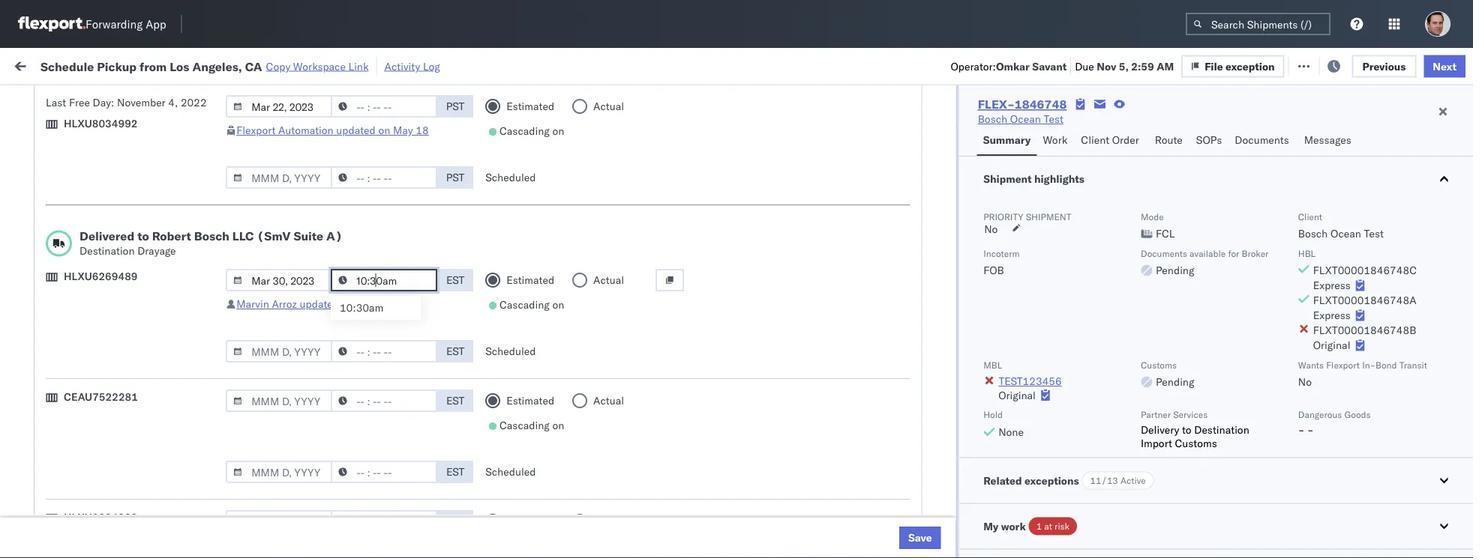 Task type: locate. For each thing, give the bounding box(es) containing it.
flex-1889466 for 9:00 am est, dec 24, 2022
[[899, 447, 977, 461]]

bosch ocean test link
[[978, 112, 1064, 127]]

3 ceau7522281, hlxu6269489, hlxu8034992 from the top
[[1006, 249, 1238, 262]]

active
[[1120, 476, 1146, 487]]

1 horizontal spatial client
[[1081, 134, 1109, 147]]

5, for schedule pickup from los angeles, ca button corresponding to test123456
[[355, 216, 365, 230]]

confirm for confirm delivery
[[35, 447, 73, 460]]

2 vertical spatial cascading on
[[500, 419, 564, 432]]

pst
[[446, 100, 465, 113], [446, 171, 465, 184]]

schedule pickup from los angeles, ca down confirm delivery
[[35, 480, 219, 493]]

test inside bosch ocean test link
[[1044, 113, 1064, 126]]

0 horizontal spatial flexport
[[236, 124, 276, 137]]

1 vertical spatial confirm
[[35, 447, 73, 460]]

1 vertical spatial pst
[[446, 171, 465, 184]]

2 2:59 am edt, nov 5, 2022 from the top
[[262, 216, 393, 230]]

jaehyung
[[1316, 513, 1360, 527]]

integration
[[711, 513, 763, 527]]

Search Work text field
[[969, 54, 1133, 76]]

cascading for marvin arroz updated on may 23
[[500, 299, 550, 312]]

0 horizontal spatial numbers
[[1006, 129, 1043, 140]]

mode
[[499, 123, 522, 134], [1140, 211, 1163, 222]]

2 est from the top
[[446, 345, 465, 358]]

0 vertical spatial jawla
[[1353, 150, 1379, 164]]

for left broker
[[1228, 248, 1239, 259]]

1 vertical spatial upload customs clearance documents link
[[35, 314, 221, 329]]

0 horizontal spatial import
[[126, 58, 160, 71]]

1 horizontal spatial work
[[1043, 134, 1068, 147]]

test123456 down the mbl
[[998, 375, 1062, 388]]

2:59 am edt, nov 5, 2022
[[262, 183, 393, 197], [262, 216, 393, 230], [262, 249, 393, 263], [262, 282, 393, 296]]

1 upload customs clearance documents link from the top
[[35, 149, 221, 164]]

1 vertical spatial jan
[[338, 513, 354, 527]]

ceau7522281, hlxu6269489, hlxu8034992
[[1006, 183, 1238, 196], [1006, 216, 1238, 229], [1006, 249, 1238, 262], [1006, 282, 1238, 295]]

-- : -- -- text field up 24,
[[331, 390, 437, 413]]

ceau7522281, hlxu6269489, hlxu8034992 for second schedule pickup from los angeles, ca link
[[1006, 282, 1238, 295]]

0 vertical spatial clearance
[[116, 150, 164, 163]]

client up hbl
[[1298, 211, 1322, 222]]

MMM D, YYYY text field
[[226, 95, 332, 118], [226, 269, 332, 292], [226, 341, 332, 363], [226, 511, 332, 533]]

schedule delivery appointment down delivered
[[35, 249, 184, 262]]

1 vertical spatial schedule delivery appointment button
[[35, 380, 184, 396]]

from for confirm pickup from los angeles, ca link
[[111, 414, 133, 427]]

destination inside delivered to robert bosch llc (smv suite a) destination drayage
[[80, 245, 135, 258]]

from down drayage
[[117, 282, 139, 295]]

1 lhuu7894563, uetu5238478 from the top
[[1006, 348, 1159, 361]]

schedule delivery appointment link up confirm pickup from los angeles, ca
[[35, 380, 184, 395]]

client for client name
[[605, 123, 629, 134]]

risk right 1
[[1054, 521, 1069, 533]]

mbl
[[983, 360, 1002, 371]]

bosch ocean test for second schedule pickup from los angeles, ca link
[[605, 282, 691, 296]]

ceau7522281, hlxu6269489, hlxu8034992 for schedule delivery appointment link associated with 2:59 am edt, nov 5, 2022
[[1006, 249, 1238, 262]]

0 vertical spatial destination
[[80, 245, 135, 258]]

1 vertical spatial gaurav jawla
[[1316, 216, 1379, 230]]

4 2:59 am edt, nov 5, 2022 from the top
[[262, 282, 393, 296]]

3 -- : -- -- text field from the top
[[331, 390, 437, 413]]

2 schedule delivery appointment link from the top
[[35, 380, 184, 395]]

5 -- : -- -- text field from the top
[[331, 511, 437, 533]]

3 schedule pickup from los angeles, ca button from the top
[[35, 347, 219, 363]]

0 vertical spatial jan
[[332, 480, 349, 494]]

0 vertical spatial risk
[[326, 58, 344, 71]]

1889466 for 2:59 am est, dec 14, 2022
[[931, 348, 977, 362]]

my
[[15, 54, 39, 75], [983, 520, 998, 533]]

cascading on
[[500, 125, 564, 138], [500, 299, 564, 312], [500, 419, 564, 432]]

0 horizontal spatial may
[[356, 298, 376, 311]]

bosch
[[978, 113, 1008, 126], [1298, 227, 1327, 240], [194, 229, 229, 244], [605, 249, 635, 263], [605, 282, 635, 296], [605, 381, 635, 395], [711, 381, 741, 395]]

1 -- : -- -- text field from the top
[[331, 269, 437, 292]]

1 cascading from the top
[[500, 125, 550, 138]]

flex-1893174 button
[[875, 477, 980, 498], [875, 477, 980, 498]]

gaurav for documents
[[1316, 150, 1350, 164]]

flex-1893174
[[899, 480, 977, 494]]

schedule delivery appointment for 2:59 am edt, nov 5, 2022's schedule delivery appointment button
[[35, 249, 184, 262]]

0 vertical spatial 2023
[[370, 480, 396, 494]]

updated for automation
[[336, 124, 376, 137]]

flex-1889466 button
[[875, 345, 980, 366], [875, 345, 980, 366], [875, 378, 980, 399], [875, 378, 980, 399], [875, 411, 980, 432], [875, 411, 980, 432], [875, 444, 980, 465], [875, 444, 980, 465]]

lhuu7894563, up none
[[1006, 381, 1083, 394]]

schedule pickup from los angeles, ca link down drayage
[[35, 281, 219, 296]]

flexport. image
[[18, 17, 86, 31]]

confirm pickup from los angeles, ca link
[[35, 413, 213, 428]]

1 -- : -- -- text field from the top
[[331, 95, 437, 118]]

0 horizontal spatial work
[[43, 54, 82, 75]]

angeles, for confirm pickup from los angeles, ca link
[[155, 414, 196, 427]]

express up flxt00001846748b
[[1313, 309, 1350, 322]]

flex-1889466
[[899, 348, 977, 362], [899, 381, 977, 395], [899, 414, 977, 428], [899, 447, 977, 461]]

2 upload customs clearance documents link from the top
[[35, 314, 221, 329]]

savant down wants flexport in-bond transit no
[[1351, 414, 1383, 428]]

2 confirm from the top
[[35, 447, 73, 460]]

pending down documents available for broker
[[1155, 264, 1194, 277]]

ca for confirm pickup from los angeles, ca link
[[199, 414, 213, 427]]

jawla for los
[[1353, 216, 1379, 230]]

abcdefg78456546
[[1112, 348, 1213, 362], [1112, 381, 1213, 395], [1112, 414, 1213, 428], [1112, 447, 1213, 461]]

est, up the 9:00 am est, dec 24, 2022
[[306, 414, 329, 428]]

2 ceau7522281, hlxu6269489, hlxu8034992 from the top
[[1006, 216, 1238, 229]]

0 vertical spatial my work
[[15, 54, 82, 75]]

4 schedule pickup from los angeles, ca from the top
[[35, 480, 219, 493]]

no
[[352, 93, 364, 104], [984, 223, 998, 236], [1298, 376, 1311, 389]]

1 vertical spatial flexport
[[1326, 360, 1360, 371]]

omkar up flex-1846748 link on the top
[[996, 59, 1030, 73]]

from for schedule pickup from los angeles, ca link for abcdefg78456546
[[117, 348, 139, 361]]

2023 down 2:59 am est, jan 13, 2023
[[376, 513, 402, 527]]

msdu7304509
[[1006, 480, 1082, 493]]

caiu7969337
[[1006, 150, 1076, 163]]

2:59 up 7:00
[[262, 381, 285, 395]]

schedule pickup from los angeles, ca down drayage
[[35, 282, 219, 295]]

2 upload from the top
[[35, 315, 69, 328]]

2:59 am est, dec 14, 2022
[[262, 348, 399, 362], [262, 381, 399, 395]]

2 pending from the top
[[1155, 376, 1194, 389]]

1 vertical spatial upload
[[35, 315, 69, 328]]

11:30
[[262, 513, 291, 527]]

0 vertical spatial express
[[1313, 279, 1350, 292]]

import inside partner services delivery to destination import customs
[[1140, 437, 1172, 450]]

upload customs clearance documents link for 1st upload customs clearance documents button
[[35, 149, 221, 164]]

los inside button
[[135, 414, 152, 427]]

jan down 13,
[[338, 513, 354, 527]]

confirm up confirm delivery
[[35, 414, 73, 427]]

2 vertical spatial jawla
[[1353, 249, 1379, 263]]

1 vertical spatial to
[[1182, 423, 1191, 437]]

0 vertical spatial -- : -- -- text field
[[331, 95, 437, 118]]

ca for schedule pickup from los angeles, ca link for abcdefg78456546
[[205, 348, 219, 361]]

2 2:59 am est, dec 14, 2022 from the top
[[262, 381, 399, 395]]

1 vertical spatial at
[[1044, 521, 1052, 533]]

services
[[1173, 410, 1207, 421]]

risk for 1 at risk
[[1054, 521, 1069, 533]]

0 vertical spatial schedule delivery appointment link
[[35, 248, 184, 263]]

0 horizontal spatial work
[[163, 58, 189, 71]]

savant left due
[[1032, 59, 1067, 73]]

work left 1
[[1001, 520, 1026, 533]]

mmm d, yyyy text field up arroz
[[226, 269, 332, 292]]

express for flxt00001846748c
[[1313, 279, 1350, 292]]

suite
[[294, 229, 323, 244]]

confirm inside button
[[35, 414, 73, 427]]

test
[[1044, 113, 1064, 126], [1364, 227, 1384, 240], [671, 249, 691, 263], [671, 282, 691, 296], [671, 381, 691, 395], [777, 381, 797, 395], [766, 513, 786, 527], [1397, 513, 1417, 527]]

bosch inside client bosch ocean test incoterm fob
[[1298, 227, 1327, 240]]

savant
[[1032, 59, 1067, 73], [1351, 414, 1383, 428]]

hlxu8034992 left broker
[[1165, 249, 1238, 262]]

1 hlxu6269489, from the top
[[1085, 183, 1162, 196]]

hlxu6269489, for schedule pickup from los angeles, ca button corresponding to test123456
[[1085, 216, 1162, 229]]

0 vertical spatial 23,
[[354, 414, 370, 428]]

2 gaurav from the top
[[1316, 216, 1350, 230]]

updated up 2:00 am est, nov 9, 2022
[[300, 298, 339, 311]]

pst up snooze
[[446, 100, 465, 113]]

1 : from the left
[[107, 93, 110, 104]]

5,
[[1119, 59, 1129, 73], [355, 183, 365, 197], [355, 216, 365, 230], [355, 249, 365, 263], [355, 282, 365, 296]]

schedule delivery appointment button for 2:59 am edt, nov 5, 2022
[[35, 248, 184, 264]]

schedule for first schedule delivery appointment button from the bottom of the page
[[35, 513, 79, 526]]

0 vertical spatial cascading
[[500, 125, 550, 138]]

may for 23
[[356, 298, 376, 311]]

1 schedule pickup from los angeles, ca link from the top
[[35, 215, 219, 230]]

: for status
[[107, 93, 110, 104]]

cascading on for flexport automation updated on may 18
[[500, 125, 564, 138]]

8 resize handle column header from the left
[[1086, 116, 1104, 559]]

2 vertical spatial no
[[1298, 376, 1311, 389]]

2 vertical spatial gaurav jawla
[[1316, 249, 1379, 263]]

edt, for schedule delivery appointment link associated with 2:59 am edt, nov 5, 2022
[[307, 249, 330, 263]]

previous
[[1363, 59, 1406, 73]]

3 mmm d, yyyy text field from the top
[[226, 461, 332, 484]]

pst down snooze
[[446, 171, 465, 184]]

1 vertical spatial mmm d, yyyy text field
[[226, 390, 332, 413]]

previous button
[[1352, 55, 1416, 77]]

resize handle column header
[[235, 116, 253, 559], [416, 116, 434, 559], [473, 116, 491, 559], [580, 116, 598, 559], [686, 116, 704, 559], [849, 116, 867, 559], [980, 116, 998, 559], [1086, 116, 1104, 559], [1291, 116, 1309, 559], [1397, 116, 1415, 559], [1446, 116, 1464, 559]]

3 schedule delivery appointment from the top
[[35, 381, 184, 394]]

4 hlxu6269489, from the top
[[1085, 282, 1162, 295]]

0 horizontal spatial to
[[137, 229, 149, 244]]

ceau7522281, hlxu6269489, hlxu8034992 for test123456's schedule pickup from los angeles, ca link
[[1006, 216, 1238, 229]]

from down the confirm pickup from los angeles, ca button
[[117, 480, 139, 493]]

customs up partner
[[1140, 360, 1177, 371]]

1 horizontal spatial to
[[1182, 423, 1191, 437]]

lhuu7894563, up exceptions
[[1006, 447, 1083, 460]]

am right the '9:00'
[[287, 447, 304, 461]]

est for second mmm d, yyyy text field from the top
[[446, 274, 465, 287]]

0 horizontal spatial destination
[[80, 245, 135, 258]]

mode right snooze
[[499, 123, 522, 134]]

1 estimated from the top
[[506, 100, 554, 113]]

ceau7522281,
[[1006, 183, 1083, 196], [1006, 216, 1083, 229], [1006, 249, 1083, 262], [1006, 282, 1083, 295]]

copy workspace link button
[[266, 60, 369, 73]]

2130387
[[931, 513, 977, 527]]

client bosch ocean test incoterm fob
[[983, 211, 1384, 277]]

destination down services
[[1194, 423, 1249, 437]]

may left 18
[[393, 124, 413, 137]]

1 upload customs clearance documents from the top
[[35, 150, 221, 163]]

2:59 am est, dec 14, 2022 down 2:00 am est, nov 9, 2022
[[262, 348, 399, 362]]

schedule
[[41, 59, 94, 74], [35, 183, 79, 196], [35, 216, 79, 229], [35, 249, 79, 262], [35, 282, 79, 295], [35, 348, 79, 361], [35, 381, 79, 394], [35, 480, 79, 493], [35, 513, 79, 526]]

0 vertical spatial updated
[[336, 124, 376, 137]]

7:00 pm est, dec 23, 2022
[[262, 414, 398, 428]]

3 cascading from the top
[[500, 419, 550, 432]]

2 vertical spatial scheduled
[[485, 466, 536, 479]]

2 vertical spatial cascading
[[500, 419, 550, 432]]

at for 772
[[314, 58, 323, 71]]

cascading for flexport automation updated on may 18
[[500, 125, 550, 138]]

hlxu8034992 down sops button
[[1165, 183, 1238, 196]]

4 est from the top
[[446, 466, 465, 479]]

2 cascading on from the top
[[500, 299, 564, 312]]

arroz
[[272, 298, 297, 311]]

-- : -- -- text field for 2nd mmm d, yyyy text box from the top
[[331, 390, 437, 413]]

2:59 down (smv on the left
[[262, 249, 285, 263]]

pickup inside button
[[76, 414, 108, 427]]

1 2:59 am est, dec 14, 2022 from the top
[[262, 348, 399, 362]]

schedule pickup from los angeles, ca for maeu9736123
[[35, 480, 219, 493]]

route
[[1155, 134, 1183, 147]]

schedule delivery appointment up delivered
[[35, 183, 184, 196]]

save button
[[899, 527, 941, 550]]

bosch ocean test for schedule delivery appointment link associated with 2:59 am edt, nov 5, 2022
[[605, 249, 691, 263]]

0 vertical spatial at
[[314, 58, 323, 71]]

-- : -- -- text field down 19,
[[331, 167, 437, 189]]

appointment
[[123, 183, 184, 196], [123, 249, 184, 262], [123, 381, 184, 394], [123, 513, 184, 526]]

1 ceau7522281, from the top
[[1006, 183, 1083, 196]]

23,
[[354, 414, 370, 428], [357, 513, 373, 527]]

schedule pickup from los angeles, ca link for test123456
[[35, 215, 219, 230]]

upload customs clearance documents link down workitem button
[[35, 149, 221, 164]]

client inside client order button
[[1081, 134, 1109, 147]]

4 schedule pickup from los angeles, ca link from the top
[[35, 479, 219, 494]]

169 on track
[[361, 58, 422, 71]]

0 vertical spatial mode
[[499, 123, 522, 134]]

14, up 7:00 pm est, dec 23, 2022
[[354, 381, 371, 395]]

cascading on for marvin arroz updated on may 23
[[500, 299, 564, 312]]

0 vertical spatial gaurav jawla
[[1316, 150, 1379, 164]]

2:59 am est, dec 14, 2022 for schedule delivery appointment
[[262, 381, 399, 395]]

1 vertical spatial destination
[[1194, 423, 1249, 437]]

23, down 13,
[[357, 513, 373, 527]]

2 mmm d, yyyy text field from the top
[[226, 269, 332, 292]]

-- : -- -- text field for 1st mmm d, yyyy text field from the bottom
[[331, 511, 437, 533]]

1 horizontal spatial original
[[1313, 339, 1350, 352]]

schedule pickup from los angeles, ca link up ceau7522281
[[35, 347, 219, 362]]

-- : -- -- text field down 169 on track
[[331, 95, 437, 118]]

1 at risk
[[1036, 521, 1069, 533]]

schedule delivery appointment for 2:59 am est, dec 14, 2022 schedule delivery appointment button
[[35, 381, 184, 394]]

0 vertical spatial may
[[393, 124, 413, 137]]

2023 for 11:30 pm est, jan 23, 2023
[[376, 513, 402, 527]]

work up caiu7969337
[[1043, 134, 1068, 147]]

los for test123456's schedule pickup from los angeles, ca link
[[141, 216, 158, 229]]

mode button
[[491, 119, 583, 134]]

1 vertical spatial upload customs clearance documents
[[35, 315, 221, 328]]

pickup for schedule pickup from los angeles, ca link related to maeu9736123
[[82, 480, 114, 493]]

flexport automation updated on may 18 button
[[236, 124, 429, 137]]

schedule pickup from los angeles, ca button for abcdefg78456546
[[35, 347, 219, 363]]

confirm down ceau7522281
[[35, 447, 73, 460]]

23, for 2022
[[354, 414, 370, 428]]

nov left 9,
[[332, 315, 352, 329]]

0 horizontal spatial savant
[[1032, 59, 1067, 73]]

from for test123456's schedule pickup from los angeles, ca link
[[117, 216, 139, 229]]

1 vertical spatial import
[[1140, 437, 1172, 450]]

pm right 7:00
[[287, 414, 304, 428]]

0 vertical spatial scheduled
[[485, 171, 536, 184]]

numbers
[[1166, 123, 1204, 134], [1006, 129, 1043, 140]]

next button
[[1424, 55, 1466, 77]]

1 schedule delivery appointment link from the top
[[35, 248, 184, 263]]

1 express from the top
[[1313, 279, 1350, 292]]

1 vertical spatial test123456
[[1112, 249, 1175, 263]]

-- : -- -- text field up 23
[[331, 269, 437, 292]]

action
[[1422, 58, 1455, 71]]

-- : -- -- text field for mmm d, yyyy text box corresponding to est
[[331, 461, 437, 484]]

snooze
[[442, 123, 471, 134]]

2 horizontal spatial client
[[1298, 211, 1322, 222]]

delivery up delivered
[[82, 183, 120, 196]]

from inside button
[[111, 414, 133, 427]]

forwarding app link
[[18, 17, 166, 31]]

work up status : ready for work, blocked, in progress on the top left
[[163, 58, 189, 71]]

3 est from the top
[[446, 395, 465, 408]]

1 gaurav from the top
[[1316, 150, 1350, 164]]

schedule delivery appointment down confirm delivery
[[35, 513, 184, 526]]

operator: omkar savant
[[951, 59, 1067, 73]]

0 vertical spatial 2:59 am est, dec 14, 2022
[[262, 348, 399, 362]]

-- : -- -- text field
[[331, 269, 437, 292], [331, 341, 437, 363], [331, 390, 437, 413], [331, 461, 437, 484], [331, 511, 437, 533]]

bosch inside delivered to robert bosch llc (smv suite a) destination drayage
[[194, 229, 229, 244]]

0 vertical spatial omkar
[[996, 59, 1030, 73]]

client left order
[[1081, 134, 1109, 147]]

4 resize handle column header from the left
[[580, 116, 598, 559]]

flexport inside wants flexport in-bond transit no
[[1326, 360, 1360, 371]]

1 vertical spatial 23,
[[357, 513, 373, 527]]

express
[[1313, 279, 1350, 292], [1313, 309, 1350, 322]]

3 hlxu6269489, from the top
[[1085, 249, 1162, 262]]

pickup for test123456's schedule pickup from los angeles, ca link
[[82, 216, 114, 229]]

1 horizontal spatial my
[[983, 520, 998, 533]]

1 pst from the top
[[446, 100, 465, 113]]

0 vertical spatial upload
[[35, 150, 69, 163]]

1 vertical spatial express
[[1313, 309, 1350, 322]]

-- : -- -- text field down 13,
[[331, 511, 437, 533]]

1 vertical spatial may
[[356, 298, 376, 311]]

numbers for mbl/mawb numbers
[[1166, 123, 1204, 134]]

clearance
[[116, 150, 164, 163], [116, 315, 164, 328]]

schedule pickup from los angeles, ca button for test123456
[[35, 215, 219, 231]]

-- : -- -- text field
[[331, 95, 437, 118], [331, 167, 437, 189]]

ca for test123456's schedule pickup from los angeles, ca link
[[205, 216, 219, 229]]

1 resize handle column header from the left
[[235, 116, 253, 559]]

0 horizontal spatial risk
[[326, 58, 344, 71]]

am down 2:00 am est, nov 9, 2022
[[287, 348, 304, 362]]

to inside delivered to robert bosch llc (smv suite a) destination drayage
[[137, 229, 149, 244]]

1 vertical spatial original
[[998, 389, 1035, 402]]

2 pst from the top
[[446, 171, 465, 184]]

gaurav up flxt00001846748c
[[1316, 216, 1350, 230]]

test123456 for schedule pickup from los angeles, ca
[[1112, 216, 1175, 230]]

mmm d, yyyy text field down 3:00
[[226, 167, 332, 189]]

batch
[[1390, 58, 1419, 71]]

schedule for maeu9736123's schedule pickup from los angeles, ca button
[[35, 480, 79, 493]]

0 vertical spatial for
[[143, 93, 155, 104]]

import
[[126, 58, 160, 71], [1140, 437, 1172, 450]]

0 horizontal spatial omkar
[[996, 59, 1030, 73]]

ca inside confirm pickup from los angeles, ca link
[[199, 414, 213, 427]]

1 vertical spatial 2023
[[376, 513, 402, 527]]

1 pending from the top
[[1155, 264, 1194, 277]]

2 flex-1889466 from the top
[[899, 381, 977, 395]]

pm for 7:00
[[287, 414, 304, 428]]

client for client order
[[1081, 134, 1109, 147]]

0 horizontal spatial mode
[[499, 123, 522, 134]]

1 horizontal spatial savant
[[1351, 414, 1383, 428]]

los down drayage
[[141, 282, 158, 295]]

1 vertical spatial mode
[[1140, 211, 1163, 222]]

last
[[46, 96, 66, 109]]

Search Shipments (/) text field
[[1186, 13, 1331, 35]]

progress
[[234, 93, 271, 104]]

numbers for container numbers
[[1006, 129, 1043, 140]]

edt,
[[307, 150, 330, 164], [307, 183, 330, 197], [307, 216, 330, 230], [307, 249, 330, 263], [307, 282, 330, 296]]

no right snoozed
[[352, 93, 364, 104]]

1 vertical spatial pending
[[1155, 376, 1194, 389]]

gaurav
[[1316, 150, 1350, 164], [1316, 216, 1350, 230], [1316, 249, 1350, 263]]

0 vertical spatial pending
[[1155, 264, 1194, 277]]

schedule pickup from los angeles, ca link down confirm delivery
[[35, 479, 219, 494]]

1 upload customs clearance documents button from the top
[[35, 149, 221, 165]]

1 vertical spatial scheduled
[[485, 345, 536, 358]]

0 vertical spatial gaurav
[[1316, 150, 1350, 164]]

workitem button
[[9, 119, 238, 134]]

customs
[[71, 150, 113, 163], [71, 315, 113, 328], [1140, 360, 1177, 371], [1175, 437, 1217, 450]]

work up "by:"
[[43, 54, 82, 75]]

los for schedule pickup from los angeles, ca link related to maeu9736123
[[141, 480, 158, 493]]

5 est from the top
[[446, 515, 465, 528]]

client left name
[[605, 123, 629, 134]]

to up drayage
[[137, 229, 149, 244]]

mmm d, yyyy text field down 2:00
[[226, 341, 332, 363]]

ymluw236679313
[[1112, 150, 1208, 164]]

los down the confirm pickup from los angeles, ca button
[[141, 480, 158, 493]]

5, for 3rd schedule pickup from los angeles, ca button from the bottom
[[355, 282, 365, 296]]

1 vertical spatial updated
[[300, 298, 339, 311]]

my work up 'filtered by:'
[[15, 54, 82, 75]]

1893174
[[931, 480, 977, 494]]

4 edt, from the top
[[307, 249, 330, 263]]

dec
[[332, 348, 352, 362], [332, 381, 352, 395], [331, 414, 351, 428], [332, 447, 352, 461]]

hlxu6269489,
[[1085, 183, 1162, 196], [1085, 216, 1162, 229], [1085, 249, 1162, 262], [1085, 282, 1162, 295]]

5 resize handle column header from the left
[[686, 116, 704, 559]]

schedule pickup from los angeles, ca button down confirm delivery
[[35, 479, 219, 495]]

23, up 24,
[[354, 414, 370, 428]]

1 horizontal spatial risk
[[1054, 521, 1069, 533]]

angeles, inside button
[[155, 414, 196, 427]]

0 vertical spatial work
[[43, 54, 82, 75]]

from up drayage
[[117, 216, 139, 229]]

2 jawla from the top
[[1353, 216, 1379, 230]]

ocean
[[1010, 113, 1041, 126], [499, 183, 530, 197], [1330, 227, 1361, 240], [638, 249, 668, 263], [499, 282, 530, 296], [638, 282, 668, 296], [499, 348, 530, 362], [499, 381, 530, 395], [638, 381, 668, 395], [744, 381, 775, 395], [499, 414, 530, 428], [499, 480, 530, 494], [499, 513, 530, 527]]

1 schedule pickup from los angeles, ca button from the top
[[35, 215, 219, 231]]

4,
[[168, 96, 178, 109]]

edt, for upload customs clearance documents link for 1st upload customs clearance documents button
[[307, 150, 330, 164]]

original
[[1313, 339, 1350, 352], [998, 389, 1035, 402]]

hlxu8034992
[[64, 117, 138, 130], [1165, 183, 1238, 196], [1165, 216, 1238, 229], [1165, 249, 1238, 262], [1165, 282, 1238, 295], [64, 512, 138, 525]]

0 vertical spatial upload customs clearance documents
[[35, 150, 221, 163]]

confirm for confirm pickup from los angeles, ca
[[35, 414, 73, 427]]

1 jawla from the top
[[1353, 150, 1379, 164]]

3 1889466 from the top
[[931, 414, 977, 428]]

772
[[292, 58, 311, 71]]

jan
[[332, 480, 349, 494], [338, 513, 354, 527]]

1 abcdefg78456546 from the top
[[1112, 348, 1213, 362]]

may
[[393, 124, 413, 137], [356, 298, 376, 311]]

schedule pickup from los angeles, ca button up ceau7522281
[[35, 347, 219, 363]]

drayage
[[137, 245, 176, 258]]

edt, right (smv on the left
[[307, 216, 330, 230]]

est for 3rd mmm d, yyyy text field from the top
[[446, 345, 465, 358]]

gaurav jawla for los
[[1316, 216, 1379, 230]]

lagerfeld
[[862, 513, 907, 527]]

pickup up ready
[[97, 59, 137, 74]]

1 horizontal spatial for
[[1228, 248, 1239, 259]]

4 ceau7522281, from the top
[[1006, 282, 1083, 295]]

1 horizontal spatial mode
[[1140, 211, 1163, 222]]

2 cascading from the top
[[500, 299, 550, 312]]

0 horizontal spatial no
[[352, 93, 364, 104]]

4 flex-1889466 from the top
[[899, 447, 977, 461]]

snoozed
[[310, 93, 345, 104]]

MMM D, YYYY text field
[[226, 167, 332, 189], [226, 390, 332, 413], [226, 461, 332, 484]]

1 vertical spatial 2:59 am est, dec 14, 2022
[[262, 381, 399, 395]]

lhuu7894563, uetu5238478
[[1006, 348, 1159, 361], [1006, 381, 1159, 394], [1006, 414, 1159, 427], [1006, 447, 1159, 460]]

1 14, from the top
[[354, 348, 371, 362]]

2 horizontal spatial no
[[1298, 376, 1311, 389]]

schedule pickup from los angeles, ca button up drayage
[[35, 215, 219, 231]]

edt, up marvin arroz updated on may 23
[[307, 282, 330, 296]]

2 -- : -- -- text field from the top
[[331, 167, 437, 189]]

1 appointment from the top
[[123, 183, 184, 196]]

3 flex-1889466 from the top
[[899, 414, 977, 428]]

pickup down delivered
[[82, 282, 114, 295]]

scheduled
[[485, 171, 536, 184], [485, 345, 536, 358], [485, 466, 536, 479]]

1 horizontal spatial my work
[[983, 520, 1026, 533]]

schedule pickup from los angeles, ca for test123456
[[35, 216, 219, 229]]

numbers inside container numbers
[[1006, 129, 1043, 140]]

los up confirm pickup from los angeles, ca
[[141, 348, 158, 361]]

2:59 down 2:00
[[262, 348, 285, 362]]

5 edt, from the top
[[307, 282, 330, 296]]

0 vertical spatial pst
[[446, 100, 465, 113]]

to down services
[[1182, 423, 1191, 437]]

2 gaurav jawla from the top
[[1316, 216, 1379, 230]]

0 vertical spatial to
[[137, 229, 149, 244]]

1 horizontal spatial destination
[[1194, 423, 1249, 437]]

3 resize handle column header from the left
[[473, 116, 491, 559]]

schedule for schedule pickup from los angeles, ca button corresponding to test123456
[[35, 216, 79, 229]]

ca for schedule pickup from los angeles, ca link related to maeu9736123
[[205, 480, 219, 493]]

karl
[[840, 513, 859, 527]]

1 vertical spatial jawla
[[1353, 216, 1379, 230]]

1 clearance from the top
[[116, 150, 164, 163]]

4 -- : -- -- text field from the top
[[331, 461, 437, 484]]

0 horizontal spatial client
[[605, 123, 629, 134]]

express up flxt00001846748a
[[1313, 279, 1350, 292]]

2 vertical spatial mmm d, yyyy text field
[[226, 461, 332, 484]]

lhuu7894563, up test123456 button
[[1006, 348, 1083, 361]]

2 express from the top
[[1313, 309, 1350, 322]]

2 hlxu6269489, from the top
[[1085, 216, 1162, 229]]

1 scheduled from the top
[[485, 171, 536, 184]]

ceau7522281, down 'shipment highlights'
[[1006, 216, 1083, 229]]

schedule pickup from los angeles, ca up drayage
[[35, 216, 219, 229]]

2:59 for schedule pickup from los angeles, ca link for abcdefg78456546
[[262, 348, 285, 362]]

1 vertical spatial clearance
[[116, 315, 164, 328]]

pst for pst's mmm d, yyyy text box
[[446, 171, 465, 184]]

los down ceau7522281
[[135, 414, 152, 427]]

schedule pickup from los angeles, ca
[[35, 216, 219, 229], [35, 282, 219, 295], [35, 348, 219, 361], [35, 480, 219, 493]]

confirm pickup from los angeles, ca
[[35, 414, 213, 427]]



Task type: vqa. For each thing, say whether or not it's contained in the screenshot.
Karl
yes



Task type: describe. For each thing, give the bounding box(es) containing it.
none
[[998, 426, 1023, 439]]

messages button
[[1298, 127, 1359, 156]]

3 gaurav from the top
[[1316, 249, 1350, 263]]

2 actual from the top
[[593, 274, 624, 287]]

status : ready for work, blocked, in progress
[[81, 93, 271, 104]]

link
[[348, 60, 369, 73]]

23, for 2023
[[357, 513, 373, 527]]

jan for 13,
[[332, 480, 349, 494]]

at for 1
[[1044, 521, 1052, 533]]

work button
[[1037, 127, 1075, 156]]

schedule for 2:59 am edt, nov 5, 2022's schedule delivery appointment button
[[35, 249, 79, 262]]

delivery down the confirm pickup from los angeles, ca button
[[76, 447, 114, 460]]

test inside client bosch ocean test incoterm fob
[[1364, 227, 1384, 240]]

2:00
[[262, 315, 285, 329]]

highlights
[[1034, 173, 1084, 186]]

delivery down delivered
[[82, 249, 120, 262]]

1 vertical spatial savant
[[1351, 414, 1383, 428]]

1 actual from the top
[[593, 100, 624, 113]]

batch action button
[[1366, 54, 1465, 76]]

18
[[416, 124, 429, 137]]

13,
[[351, 480, 368, 494]]

3 schedule delivery appointment link from the top
[[35, 512, 184, 527]]

dec up 7:00 pm est, dec 23, 2022
[[332, 381, 352, 395]]

nov down a)
[[333, 249, 352, 263]]

message (0)
[[218, 58, 279, 71]]

14, for schedule delivery appointment
[[354, 381, 371, 395]]

los for second schedule pickup from los angeles, ca link
[[141, 282, 158, 295]]

flxt00001846748c
[[1313, 264, 1416, 277]]

schedule pickup from los angeles, ca copy workspace link
[[41, 59, 369, 74]]

no inside wants flexport in-bond transit no
[[1298, 376, 1311, 389]]

-- : -- -- text field for pst's mmm d, yyyy text box
[[331, 167, 437, 189]]

3 lhuu7894563, uetu5238478 from the top
[[1006, 414, 1159, 427]]

forwarding
[[86, 17, 143, 31]]

4 abcdefg78456546 from the top
[[1112, 447, 1213, 461]]

nov up 10:30am
[[333, 282, 352, 296]]

19,
[[355, 150, 372, 164]]

7 resize handle column header from the left
[[980, 116, 998, 559]]

0 vertical spatial original
[[1313, 339, 1350, 352]]

2 vertical spatial test123456
[[998, 375, 1062, 388]]

customs down the "hlxu6269489"
[[71, 315, 113, 328]]

hold
[[983, 410, 1003, 421]]

1 horizontal spatial work
[[1001, 520, 1026, 533]]

am up mbl/mawb numbers
[[1157, 59, 1174, 73]]

jawla for documents
[[1353, 150, 1379, 164]]

est, down 2:00 am est, nov 9, 2022
[[307, 348, 329, 362]]

angeles, for schedule pickup from los angeles, ca link for abcdefg78456546
[[161, 348, 202, 361]]

2 abcdefg78456546 from the top
[[1112, 381, 1213, 395]]

3 actual from the top
[[593, 395, 624, 408]]

activity log
[[384, 60, 440, 73]]

container numbers button
[[998, 113, 1089, 140]]

shipment
[[1026, 211, 1071, 222]]

1 vertical spatial for
[[1228, 248, 1239, 259]]

2 appointment from the top
[[123, 249, 184, 262]]

2 resize handle column header from the left
[[416, 116, 434, 559]]

3 uetu5238478 from the top
[[1086, 414, 1159, 427]]

0 vertical spatial flexport
[[236, 124, 276, 137]]

2:59 right due
[[1131, 59, 1154, 73]]

2:59 for test123456's schedule pickup from los angeles, ca link
[[262, 216, 285, 230]]

origin
[[1420, 513, 1449, 527]]

2:59 for schedule delivery appointment link associated with 2:59 am edt, nov 5, 2022
[[262, 249, 285, 263]]

3 schedule delivery appointment button from the top
[[35, 512, 184, 528]]

risk for 772 at risk
[[326, 58, 344, 71]]

ocean inside client bosch ocean test incoterm fob
[[1330, 227, 1361, 240]]

1 vertical spatial my work
[[983, 520, 1026, 533]]

deadline button
[[254, 119, 419, 134]]

4 lhuu7894563, uetu5238478 from the top
[[1006, 447, 1159, 460]]

upload customs clearance documents link for 2nd upload customs clearance documents button
[[35, 314, 221, 329]]

2 schedule pickup from los angeles, ca link from the top
[[35, 281, 219, 296]]

est, down 2:59 am est, jan 13, 2023
[[313, 513, 335, 527]]

2 estimated from the top
[[506, 274, 554, 287]]

est for 1st mmm d, yyyy text field from the bottom
[[446, 515, 465, 528]]

angeles, for schedule pickup from los angeles, ca link related to maeu9736123
[[161, 480, 202, 493]]

am up suite
[[287, 183, 304, 197]]

est, down the 9:00 am est, dec 24, 2022
[[307, 480, 329, 494]]

flex-1660288
[[899, 150, 977, 164]]

1 upload from the top
[[35, 150, 69, 163]]

am left a)
[[287, 216, 304, 230]]

workspace
[[293, 60, 346, 73]]

6 ocean fcl from the top
[[499, 480, 551, 494]]

automation
[[278, 124, 334, 137]]

3 abcdefg78456546 from the top
[[1112, 414, 1213, 428]]

confirm pickup from los angeles, ca button
[[35, 413, 213, 429]]

gaurav for los
[[1316, 216, 1350, 230]]

from up "work," at left
[[140, 59, 167, 74]]

confirm delivery
[[35, 447, 114, 460]]

pickup for schedule pickup from los angeles, ca link for abcdefg78456546
[[82, 348, 114, 361]]

a)
[[326, 229, 343, 244]]

3 2:59 am edt, nov 5, 2022 from the top
[[262, 249, 393, 263]]

priority
[[983, 211, 1023, 222]]

hlxu6269489, for 3rd schedule pickup from los angeles, ca button from the bottom
[[1085, 282, 1162, 295]]

3:00 am edt, aug 19, 2022
[[262, 150, 400, 164]]

3 ceau7522281, from the top
[[1006, 249, 1083, 262]]

0 vertical spatial my
[[15, 54, 39, 75]]

bond
[[1375, 360, 1397, 371]]

pickup for confirm pickup from los angeles, ca link
[[76, 414, 108, 427]]

client inside client bosch ocean test incoterm fob
[[1298, 211, 1322, 222]]

edt, for second schedule pickup from los angeles, ca link
[[307, 282, 330, 296]]

in
[[223, 93, 232, 104]]

scheduled for marvin arroz updated on may 23
[[485, 345, 536, 358]]

3 jawla from the top
[[1353, 249, 1379, 263]]

dec down 2:00 am est, nov 9, 2022
[[332, 348, 352, 362]]

choi
[[1363, 513, 1385, 527]]

route button
[[1149, 127, 1190, 156]]

flex-1889466 for 7:00 pm est, dec 23, 2022
[[899, 414, 977, 428]]

partner services delivery to destination import customs
[[1140, 410, 1249, 450]]

filtered by:
[[15, 92, 69, 105]]

4 uetu5238478 from the top
[[1086, 447, 1159, 460]]

integration test account - karl lagerfeld
[[711, 513, 907, 527]]

est for 2nd mmm d, yyyy text box from the top
[[446, 395, 465, 408]]

2:59 down 3:00
[[262, 183, 285, 197]]

schedule delivery appointment button for 2:59 am est, dec 14, 2022
[[35, 380, 184, 396]]

am down suite
[[287, 249, 304, 263]]

1 vertical spatial my
[[983, 520, 998, 533]]

am up 11:30 at bottom
[[287, 480, 304, 494]]

4 appointment from the top
[[123, 513, 184, 526]]

documents inside button
[[1235, 134, 1289, 147]]

import work button
[[126, 58, 189, 71]]

am up 7:00 pm est, dec 23, 2022
[[287, 381, 304, 395]]

2:59 am est, dec 14, 2022 for schedule pickup from los angeles, ca
[[262, 348, 399, 362]]

dangerous goods - -
[[1298, 410, 1370, 437]]

copy
[[266, 60, 290, 73]]

schedule pickup from los angeles, ca link for maeu9736123
[[35, 479, 219, 494]]

to inside partner services delivery to destination import customs
[[1182, 423, 1191, 437]]

am right 3:00
[[287, 150, 304, 164]]

pickup for second schedule pickup from los angeles, ca link
[[82, 282, 114, 295]]

schedule delivery appointment for first schedule delivery appointment button from the bottom of the page
[[35, 513, 184, 526]]

marvin
[[236, 298, 269, 311]]

24,
[[354, 447, 371, 461]]

hlxu8034992 down documents available for broker
[[1165, 282, 1238, 295]]

message
[[218, 58, 260, 71]]

schedule for 3rd schedule pickup from los angeles, ca button from the bottom
[[35, 282, 79, 295]]

client order button
[[1075, 127, 1149, 156]]

am down arroz
[[287, 315, 304, 329]]

: for snoozed
[[345, 93, 348, 104]]

4 estimated from the top
[[506, 515, 554, 528]]

hlxu8034992 down day:
[[64, 117, 138, 130]]

scheduled for flexport automation updated on may 18
[[485, 171, 536, 184]]

may for 18
[[393, 124, 413, 137]]

bosch ocean test for 2:59 am est, dec 14, 2022 schedule delivery appointment link
[[605, 381, 691, 395]]

delivery up confirm pickup from los angeles, ca
[[82, 381, 120, 394]]

2 lhuu7894563, from the top
[[1006, 381, 1083, 394]]

los for schedule pickup from los angeles, ca link for abcdefg78456546
[[141, 348, 158, 361]]

name
[[632, 123, 656, 134]]

hlxu6269489, for 2:59 am edt, nov 5, 2022's schedule delivery appointment button
[[1085, 249, 1162, 262]]

10:30am
[[340, 302, 384, 315]]

log
[[423, 60, 440, 73]]

5 ocean fcl from the top
[[499, 414, 551, 428]]

wants
[[1298, 360, 1324, 371]]

next
[[1433, 59, 1457, 73]]

operator:
[[951, 59, 996, 73]]

0 horizontal spatial for
[[143, 93, 155, 104]]

incoterm
[[983, 248, 1019, 259]]

nov right suite
[[333, 216, 352, 230]]

1 schedule delivery appointment from the top
[[35, 183, 184, 196]]

est, up 2:59 am est, jan 13, 2023
[[307, 447, 329, 461]]

2:59 for second schedule pickup from los angeles, ca link
[[262, 282, 285, 296]]

2 schedule pickup from los angeles, ca button from the top
[[35, 281, 219, 297]]

by:
[[54, 92, 69, 105]]

2 clearance from the top
[[116, 315, 164, 328]]

0 horizontal spatial my work
[[15, 54, 82, 75]]

mbl/mawb numbers
[[1112, 123, 1204, 134]]

1 uetu5238478 from the top
[[1086, 348, 1159, 361]]

pm for 11:30
[[294, 513, 310, 527]]

schedule pickup from los angeles, ca link for abcdefg78456546
[[35, 347, 219, 362]]

hlxu8034992 down confirm delivery
[[64, 512, 138, 525]]

6 resize handle column header from the left
[[849, 116, 867, 559]]

9 resize handle column header from the left
[[1291, 116, 1309, 559]]

3 lhuu7894563, from the top
[[1006, 414, 1083, 427]]

delivery down confirm delivery
[[82, 513, 120, 526]]

4 actual from the top
[[593, 515, 624, 528]]

3 ocean fcl from the top
[[499, 348, 551, 362]]

destination inside partner services delivery to destination import customs
[[1194, 423, 1249, 437]]

3 cascading on from the top
[[500, 419, 564, 432]]

pending for documents available for broker
[[1155, 264, 1194, 277]]

los for confirm pickup from los angeles, ca link
[[135, 414, 152, 427]]

delivery inside partner services delivery to destination import customs
[[1140, 423, 1179, 437]]

from for second schedule pickup from los angeles, ca link
[[117, 282, 139, 295]]

documents available for broker
[[1140, 248, 1268, 259]]

pending for customs
[[1155, 376, 1194, 389]]

flex-1889466 for 2:59 am est, dec 14, 2022
[[899, 348, 977, 362]]

robert
[[152, 229, 191, 244]]

dangerous
[[1298, 410, 1342, 421]]

llc
[[232, 229, 254, 244]]

schedule pickup from los angeles, ca button for maeu9736123
[[35, 479, 219, 495]]

import work
[[126, 58, 189, 71]]

container
[[1006, 117, 1046, 128]]

track
[[398, 58, 422, 71]]

agen
[[1451, 513, 1473, 527]]

3 estimated from the top
[[506, 395, 554, 408]]

1 mmm d, yyyy text field from the top
[[226, 95, 332, 118]]

est, up 7:00 pm est, dec 23, 2022
[[307, 381, 329, 395]]

container numbers
[[1006, 117, 1046, 140]]

batch action
[[1390, 58, 1455, 71]]

0 vertical spatial import
[[126, 58, 160, 71]]

mmm d, yyyy text field for est
[[226, 461, 332, 484]]

1660288
[[931, 150, 977, 164]]

work inside button
[[1043, 134, 1068, 147]]

11/13
[[1090, 476, 1118, 487]]

2 ocean fcl from the top
[[499, 282, 551, 296]]

9:00
[[262, 447, 285, 461]]

1 2:59 am edt, nov 5, 2022 from the top
[[262, 183, 393, 197]]

1889466 for 9:00 am est, dec 24, 2022
[[931, 447, 977, 461]]

angeles, for second schedule pickup from los angeles, ca link
[[161, 282, 202, 295]]

updated for arroz
[[300, 298, 339, 311]]

2 schedule pickup from los angeles, ca from the top
[[35, 282, 219, 295]]

jaehyung choi - test origin agen
[[1316, 513, 1473, 527]]

7 ocean fcl from the top
[[499, 513, 551, 527]]

angeles, for test123456's schedule pickup from los angeles, ca link
[[161, 216, 202, 229]]

3 gaurav jawla from the top
[[1316, 249, 1379, 263]]

1 ocean fcl from the top
[[499, 183, 551, 197]]

2:59 for schedule pickup from los angeles, ca link related to maeu9736123
[[262, 480, 285, 494]]

2 mmm d, yyyy text field from the top
[[226, 390, 332, 413]]

0 vertical spatial no
[[352, 93, 364, 104]]

summary button
[[977, 127, 1037, 156]]

4 mmm d, yyyy text field from the top
[[226, 511, 332, 533]]

customs inside partner services delivery to destination import customs
[[1175, 437, 1217, 450]]

flex-1846748 link
[[978, 97, 1067, 112]]

customs down workitem button
[[71, 150, 113, 163]]

los up status : ready for work, blocked, in progress on the top left
[[170, 59, 189, 74]]

3 appointment from the top
[[123, 381, 184, 394]]

2 upload customs clearance documents from the top
[[35, 315, 221, 328]]

dec up the 9:00 am est, dec 24, 2022
[[331, 414, 351, 428]]

14, for schedule pickup from los angeles, ca
[[354, 348, 371, 362]]

edt, for test123456's schedule pickup from los angeles, ca link
[[307, 216, 330, 230]]

2:59 am est, jan 13, 2023
[[262, 480, 396, 494]]

hlxu8034992 up documents available for broker
[[1165, 216, 1238, 229]]

0 vertical spatial work
[[163, 58, 189, 71]]

10 resize handle column header from the left
[[1397, 116, 1415, 559]]

2 edt, from the top
[[307, 183, 330, 197]]

2 ceau7522281, from the top
[[1006, 216, 1083, 229]]

11 resize handle column header from the left
[[1446, 116, 1464, 559]]

activity
[[384, 60, 420, 73]]

3 scheduled from the top
[[485, 466, 536, 479]]

1 horizontal spatial no
[[984, 223, 998, 236]]

nov right due
[[1097, 59, 1116, 73]]

november
[[117, 96, 166, 109]]

schedule pickup from los angeles, ca for abcdefg78456546
[[35, 348, 219, 361]]

work,
[[157, 93, 181, 104]]

deadline
[[262, 123, 298, 134]]

schedule delivery appointment link for 2:59 am edt, nov 5, 2022
[[35, 248, 184, 263]]

dec left 24,
[[332, 447, 352, 461]]

mmm d, yyyy text field for pst
[[226, 167, 332, 189]]

schedule for abcdefg78456546 schedule pickup from los angeles, ca button
[[35, 348, 79, 361]]

1 horizontal spatial omkar
[[1316, 414, 1348, 428]]

test123456 for schedule delivery appointment
[[1112, 249, 1175, 263]]

status
[[81, 93, 107, 104]]

2 1889466 from the top
[[931, 381, 977, 395]]

nov down the aug
[[333, 183, 352, 197]]

filtered
[[15, 92, 52, 105]]

5, for 2:59 am edt, nov 5, 2022's schedule delivery appointment button
[[355, 249, 365, 263]]

free
[[69, 96, 90, 109]]

2 uetu5238478 from the top
[[1086, 381, 1159, 394]]

gaurav jawla for documents
[[1316, 150, 1379, 164]]

est, down marvin arroz updated on may 23
[[307, 315, 329, 329]]

1 lhuu7894563, from the top
[[1006, 348, 1083, 361]]

last free day: november 4, 2022
[[46, 96, 207, 109]]

ca for second schedule pickup from los angeles, ca link
[[205, 282, 219, 295]]

from for schedule pickup from los angeles, ca link related to maeu9736123
[[117, 480, 139, 493]]

2 lhuu7894563, uetu5238478 from the top
[[1006, 381, 1159, 394]]

related
[[983, 474, 1022, 488]]

1889466 for 7:00 pm est, dec 23, 2022
[[931, 414, 977, 428]]

wants flexport in-bond transit no
[[1298, 360, 1427, 389]]

in-
[[1362, 360, 1375, 371]]

4 ocean fcl from the top
[[499, 381, 551, 395]]

1 ceau7522281, hlxu6269489, hlxu8034992 from the top
[[1006, 183, 1238, 196]]

workitem
[[17, 123, 56, 134]]

mode inside button
[[499, 123, 522, 134]]

am up arroz
[[287, 282, 304, 296]]

3 mmm d, yyyy text field from the top
[[226, 341, 332, 363]]

partner
[[1140, 410, 1171, 421]]

4 lhuu7894563, from the top
[[1006, 447, 1083, 460]]

blocked,
[[184, 93, 221, 104]]

-- : -- -- text field for 4th mmm d, yyyy text field from the bottom
[[331, 95, 437, 118]]

0 horizontal spatial original
[[998, 389, 1035, 402]]

2 upload customs clearance documents button from the top
[[35, 314, 221, 330]]



